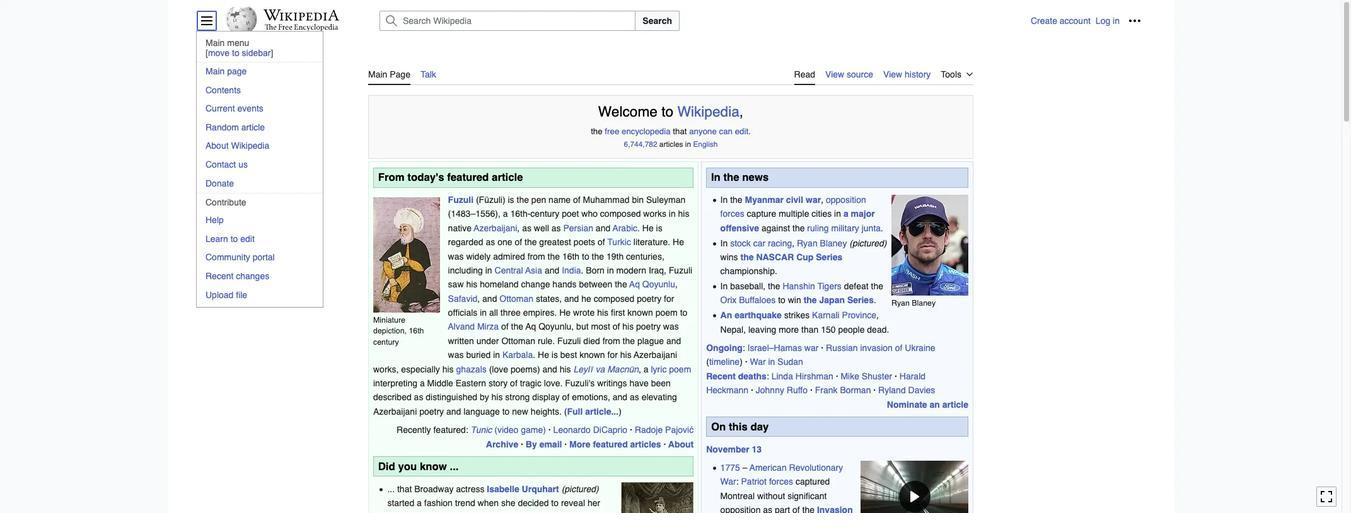 Task type: vqa. For each thing, say whether or not it's contained in the screenshot.
":"
yes



Task type: describe. For each thing, give the bounding box(es) containing it.
0 vertical spatial (
[[476, 195, 479, 205]]

fuzuli inside . born in modern iraq, fuzuli saw his homeland change hands between the
[[669, 265, 693, 276]]

as down have
[[630, 393, 639, 403]]

leylī va macnūn link
[[574, 364, 639, 374]]

november 13 link
[[707, 444, 762, 454]]

in stock car racing , ryan blaney (pictured) wins the nascar cup series championship. in baseball, the hanshin tigers defeat the orix buffaloes to win the japan series .
[[721, 238, 887, 306]]

for for known
[[608, 350, 618, 360]]

1 vertical spatial :
[[767, 371, 769, 381]]

(pictured) inside in stock car racing , ryan blaney (pictured) wins the nascar cup series championship. in baseball, the hanshin tigers defeat the orix buffaloes to win the japan series .
[[850, 238, 887, 248]]

is for azerbaijani
[[552, 350, 558, 360]]

in up orix
[[721, 281, 728, 291]]

16th inside miniature depiction, 16th century
[[409, 326, 424, 336]]

fuzuli inside of the aq qoyunlu, but most of his poetry was written under ottoman rule. fuzuli died from the plague and was buried in
[[558, 336, 581, 346]]

and inside aq qoyunlu , safavid , and ottoman
[[483, 294, 497, 304]]

community portal link
[[197, 249, 323, 266]]

nominate an article
[[887, 400, 969, 410]]

of right the poets
[[598, 237, 605, 247]]

the inside . he is regarded as one of the greatest poets of
[[525, 237, 537, 247]]

main for main menu move to sidebar
[[206, 38, 225, 48]]

page
[[227, 66, 247, 76]]

and down writings
[[613, 393, 628, 403]]

written
[[448, 336, 474, 346]]

2 vertical spatial was
[[448, 350, 464, 360]]

sidebar
[[242, 48, 271, 58]]

view history link
[[884, 62, 931, 84]]

from inside literature. he was widely admired from the 16th to the 19th centuries, including in
[[528, 251, 545, 261]]

frank borman link
[[815, 385, 871, 396]]

move to sidebar button
[[206, 48, 273, 58]]

and down who
[[596, 223, 611, 233]]

qoyunlu
[[643, 280, 675, 290]]

his up macnūn
[[620, 350, 632, 360]]

log in and more options image
[[1129, 15, 1142, 27]]

more featured articles
[[570, 439, 661, 449]]

. inside . born in modern iraq, fuzuli saw his homeland change hands between the
[[581, 265, 584, 276]]

writings
[[597, 378, 627, 389]]

composed inside "states, and he composed poetry for officials in all three empires. he wrote his first known poem to alvand mirza"
[[594, 294, 635, 304]]

in up ruling military junta link
[[834, 209, 841, 219]]

edit inside learn to edit link
[[240, 234, 255, 244]]

stage
[[424, 512, 446, 513]]

than
[[802, 325, 819, 335]]

by email
[[526, 439, 562, 449]]

recent for recent deaths :
[[707, 371, 736, 381]]

dicaprio
[[593, 425, 628, 435]]

to up the free encyclopedia that anyone can edit . 6,744,782 articles in english at top
[[662, 104, 674, 120]]

display
[[532, 393, 560, 403]]

log
[[1096, 16, 1111, 26]]

this
[[729, 421, 748, 433]]

poem inside ghazals (love poems) and his leylī va macnūn , a lyric poem interpreting a middle eastern story of tragic love. fuzuli's writings have been described as distinguished by his strong display of emotions, and as elevating azerbaijani poetry and language to new heights. (
[[669, 364, 691, 374]]

plague
[[638, 336, 664, 346]]

contact us link
[[197, 156, 323, 173]]

of down love.
[[562, 393, 570, 403]]

play video image
[[899, 481, 931, 513]]

bin
[[632, 195, 644, 205]]

ryland davies
[[879, 385, 936, 396]]

azerbaijani link
[[474, 223, 517, 233]]

known inside "states, and he composed poetry for officials in all three empires. he wrote his first known poem to alvand mirza"
[[628, 308, 653, 318]]

died
[[584, 336, 600, 346]]

full article...
[[567, 407, 619, 417]]

of down 'three'
[[501, 322, 509, 332]]

as inside captured montreal without significant opposition as part of the
[[763, 505, 773, 513]]

harald heckmann
[[707, 371, 926, 396]]

in inside the ) is the pen name of muhammad bin suleyman (1483–1556), a 16th-century poet who composed works in his native
[[669, 209, 676, 219]]

learn to edit
[[206, 234, 255, 244]]

admired
[[493, 251, 525, 261]]

1 horizontal spatial forces
[[769, 477, 793, 487]]

of down first
[[613, 322, 620, 332]]

changes
[[236, 271, 269, 281]]

fullscreen image
[[1321, 491, 1333, 504]]

ghazals (love poems) and his leylī va macnūn , a lyric poem interpreting a middle eastern story of tragic love. fuzuli's writings have been described as distinguished by his strong display of emotions, and as elevating azerbaijani poetry and language to new heights. (
[[373, 364, 691, 417]]

interpreting
[[373, 378, 418, 389]]

heights.
[[531, 407, 562, 417]]

Search search field
[[365, 11, 1031, 31]]

in inside of the aq qoyunlu, but most of his poetry was written under ottoman rule. fuzuli died from the plague and was buried in
[[493, 350, 500, 360]]

karbala
[[503, 350, 533, 360]]

that inside the free encyclopedia that anyone can edit . 6,744,782 articles in english
[[673, 127, 687, 137]]

2 horizontal spatial article
[[943, 400, 969, 410]]

, inside ghazals (love poems) and his leylī va macnūn , a lyric poem interpreting a middle eastern story of tragic love. fuzuli's writings have been described as distinguished by his strong display of emotions, and as elevating azerbaijani poetry and language to new heights. (
[[639, 364, 641, 374]]

main menu move to sidebar
[[206, 38, 271, 58]]

a down especially
[[420, 378, 425, 389]]

sudan
[[778, 357, 803, 367]]

azerbaijani inside . he is best known for his azerbaijani works, especially his
[[634, 350, 677, 360]]

davies
[[909, 385, 936, 396]]

, inside in stock car racing , ryan blaney (pictured) wins the nascar cup series championship. in baseball, the hanshin tigers defeat the orix buffaloes to win the japan series .
[[792, 238, 795, 248]]

aq inside of the aq qoyunlu, but most of his poetry was written under ottoman rule. fuzuli died from the plague and was buried in
[[526, 322, 536, 332]]

century inside the ) is the pen name of muhammad bin suleyman (1483–1556), a 16th-century poet who composed works in his native
[[531, 209, 560, 219]]

ryan blaney in may 2023 image
[[892, 195, 969, 296]]

wikipedia image
[[264, 9, 339, 21]]

karnali
[[812, 310, 840, 321]]

empires.
[[523, 308, 557, 318]]

harald
[[900, 371, 926, 381]]

on
[[711, 421, 726, 433]]

and inside "states, and he composed poetry for officials in all three empires. he wrote his first known poem to alvand mirza"
[[565, 294, 579, 304]]

main page
[[206, 66, 247, 76]]

orix
[[721, 295, 737, 306]]

and down distinguished at the left bottom
[[446, 407, 461, 417]]

in for in the myanmar civil war ,
[[721, 195, 728, 205]]

defeat
[[844, 281, 869, 291]]

1 horizontal spatial azerbaijani
[[474, 223, 517, 233]]

in for in stock car racing , ryan blaney (pictured) wins the nascar cup series championship. in baseball, the hanshin tigers defeat the orix buffaloes to win the japan series .
[[721, 238, 728, 248]]

page
[[390, 69, 411, 79]]

the inside captured montreal without significant opposition as part of the
[[803, 505, 815, 513]]

( inside ghazals (love poems) and his leylī va macnūn , a lyric poem interpreting a middle eastern story of tragic love. fuzuli's writings have been described as distinguished by his strong display of emotions, and as elevating azerbaijani poetry and language to new heights. (
[[564, 407, 567, 417]]

upload
[[206, 290, 234, 300]]

of the aq qoyunlu, but most of his poetry was written under ottoman rule. fuzuli died from the plague and was buried in
[[448, 322, 681, 360]]

about for about wikipedia
[[206, 141, 229, 151]]

a left lyric
[[644, 364, 649, 374]]

and inside of the aq qoyunlu, but most of his poetry was written under ottoman rule. fuzuli died from the plague and was buried in
[[667, 336, 681, 346]]

states, and he composed poetry for officials in all three empires. he wrote his first known poem to alvand mirza
[[448, 294, 688, 332]]

poetry inside "states, and he composed poetry for officials in all three empires. he wrote his first known poem to alvand mirza"
[[637, 294, 662, 304]]

was inside literature. he was widely admired from the 16th to the 19th centuries, including in
[[448, 251, 464, 261]]

central asia link
[[495, 265, 542, 276]]

1 horizontal spatial war
[[750, 357, 766, 367]]

timeline link
[[709, 357, 740, 367]]

suleyman
[[646, 195, 686, 205]]

trend
[[455, 498, 475, 508]]

1 vertical spatial )
[[619, 407, 622, 417]]

emotions,
[[572, 393, 610, 403]]

he for . he is best known for his azerbaijani works, especially his
[[538, 350, 549, 360]]

in inside . born in modern iraq, fuzuli saw his homeland change hands between the
[[607, 265, 614, 276]]

earthquake
[[735, 310, 782, 321]]

of up strong
[[510, 378, 518, 389]]

his inside of the aq qoyunlu, but most of his poetry was written under ottoman rule. fuzuli died from the plague and was buried in
[[623, 322, 634, 332]]

main page link
[[368, 62, 411, 85]]

the up championship.
[[741, 252, 754, 262]]

ryan blaney link
[[797, 238, 847, 248]]

full article... link
[[567, 407, 619, 417]]

and up love.
[[543, 364, 557, 374]]

leonardo dicaprio
[[554, 425, 628, 435]]

american revolutionary war
[[721, 463, 843, 487]]

the down 'three'
[[511, 322, 524, 332]]

us
[[238, 160, 248, 170]]

to inside ... that  broadway actress isabelle urquhart (pictured) started a fashion trend when she decided to reveal her figure on stage by not wearing
[[551, 498, 559, 508]]

modern
[[617, 265, 646, 276]]

log in link
[[1096, 16, 1120, 26]]

edit inside the free encyclopedia that anyone can edit . 6,744,782 articles in english
[[735, 127, 749, 137]]

in down the israel–hamas
[[769, 357, 775, 367]]

the up buffaloes
[[768, 281, 781, 291]]

to inside literature. he was widely admired from the 16th to the 19th centuries, including in
[[582, 251, 590, 261]]

november
[[707, 444, 750, 454]]

6,744,782 link
[[624, 140, 658, 149]]

as right described
[[414, 393, 423, 403]]

the up born
[[592, 251, 604, 261]]

as left well
[[522, 223, 532, 233]]

main page link
[[197, 62, 323, 80]]

tunic (video game)
[[471, 425, 546, 435]]

alvand
[[448, 322, 475, 332]]

he for . he is regarded as one of the greatest poets of
[[643, 223, 654, 233]]

the inside the ) is the pen name of muhammad bin suleyman (1483–1556), a 16th-century poet who composed works in his native
[[517, 195, 529, 205]]

anyone
[[689, 127, 717, 137]]

opposition inside opposition forces
[[826, 195, 866, 205]]

upload file
[[206, 290, 247, 300]]

in inside personal tools "navigation"
[[1113, 16, 1120, 26]]

his inside the ) is the pen name of muhammad bin suleyman (1483–1556), a 16th-century poet who composed works in his native
[[678, 209, 690, 219]]

been
[[651, 378, 671, 389]]

menu image
[[201, 15, 213, 27]]

did
[[378, 460, 395, 473]]

Search Wikipedia search field
[[380, 11, 636, 31]]

his down best on the bottom
[[560, 364, 571, 374]]

1 vertical spatial article
[[492, 171, 523, 184]]

1 vertical spatial was
[[663, 322, 679, 332]]

is for the
[[656, 223, 663, 233]]

of inside the ) is the pen name of muhammad bin suleyman (1483–1556), a 16th-century poet who composed works in his native
[[573, 195, 581, 205]]

native
[[448, 223, 472, 233]]

russian
[[826, 343, 858, 353]]

) inside the ) is the pen name of muhammad bin suleyman (1483–1556), a 16th-century poet who composed works in his native
[[503, 195, 506, 205]]

a inside ... that  broadway actress isabelle urquhart (pictured) started a fashion trend when she decided to reveal her figure on stage by not wearing
[[417, 498, 422, 508]]

, nepal, leaving more than 150 people dead.
[[721, 310, 889, 335]]

contents
[[206, 85, 241, 95]]

19th
[[607, 251, 624, 261]]

view for view source
[[826, 69, 845, 79]]

car
[[754, 238, 766, 248]]

to inside main menu move to sidebar
[[232, 48, 239, 58]]

safavid link
[[448, 294, 478, 304]]

blaney inside in stock car racing , ryan blaney (pictured) wins the nascar cup series championship. in baseball, the hanshin tigers defeat the orix buffaloes to win the japan series .
[[820, 238, 847, 248]]

...
[[387, 484, 395, 494]]

of right one
[[515, 237, 522, 247]]

forces inside opposition forces
[[721, 209, 745, 219]]

radoje pajović
[[635, 425, 694, 435]]

. born in modern iraq, fuzuli saw his homeland change hands between the
[[448, 265, 693, 290]]

contact
[[206, 160, 236, 170]]

0 horizontal spatial fuzuli
[[448, 195, 474, 205]]

russian invasion of ukraine timeline
[[709, 343, 936, 367]]

macnūn
[[607, 364, 639, 374]]

reveal
[[561, 498, 585, 508]]

a major offensive link
[[721, 209, 875, 233]]

the free encyclopedia that anyone can edit . 6,744,782 articles in english
[[591, 127, 751, 149]]

composed inside the ) is the pen name of muhammad bin suleyman (1483–1556), a 16th-century poet who composed works in his native
[[600, 209, 641, 219]]

create
[[1031, 16, 1058, 26]]

miniature depiction, 16th century image
[[373, 197, 440, 313]]

main content containing welcome to
[[363, 57, 979, 513]]

johnny
[[756, 385, 785, 396]]

is inside the ) is the pen name of muhammad bin suleyman (1483–1556), a 16th-century poet who composed works in his native
[[508, 195, 514, 205]]

mike shuster
[[841, 371, 893, 381]]

people
[[838, 325, 865, 335]]



Task type: locate. For each thing, give the bounding box(es) containing it.
and left the he
[[565, 294, 579, 304]]

search
[[643, 16, 672, 26]]

edit up community portal
[[240, 234, 255, 244]]

regarded
[[448, 237, 484, 247]]

opposition inside captured montreal without significant opposition as part of the
[[721, 505, 761, 513]]

to left win
[[778, 295, 786, 306]]

edit right can at top
[[735, 127, 749, 137]]

as inside . he is regarded as one of the greatest poets of
[[486, 237, 495, 247]]

urquhart
[[522, 484, 559, 494]]

(pictured) up reveal on the bottom left of page
[[562, 484, 599, 494]]

(pictured) down junta
[[850, 238, 887, 248]]

all
[[489, 308, 498, 318]]

in inside the free encyclopedia that anyone can edit . 6,744,782 articles in english
[[685, 140, 691, 149]]

in up (love
[[493, 350, 500, 360]]

know ...
[[420, 460, 459, 473]]

1 horizontal spatial blaney
[[912, 298, 936, 308]]

opposition forces link
[[721, 195, 866, 219]]

is inside . he is regarded as one of the greatest poets of
[[656, 223, 663, 233]]

0 vertical spatial poetry
[[637, 294, 662, 304]]

opposition down montreal
[[721, 505, 761, 513]]

in down 19th
[[607, 265, 614, 276]]

archive
[[486, 439, 519, 449]]

against the ruling military junta .
[[759, 223, 884, 233]]

0 vertical spatial by
[[480, 393, 489, 403]]

0 horizontal spatial by
[[448, 512, 458, 513]]

1 horizontal spatial :
[[743, 343, 745, 353]]

1 horizontal spatial from
[[603, 336, 620, 346]]

azerbaijani inside ghazals (love poems) and his leylī va macnūn , a lyric poem interpreting a middle eastern story of tragic love. fuzuli's writings have been described as distinguished by his strong display of emotions, and as elevating azerbaijani poetry and language to new heights. (
[[373, 407, 417, 417]]

hands
[[553, 280, 577, 290]]

1 horizontal spatial aq
[[630, 280, 640, 290]]

2 view from the left
[[884, 69, 903, 79]]

of
[[573, 195, 581, 205], [515, 237, 522, 247], [598, 237, 605, 247], [501, 322, 509, 332], [613, 322, 620, 332], [895, 343, 903, 353], [510, 378, 518, 389], [562, 393, 570, 403], [793, 505, 800, 513]]

azerbaijani up lyric
[[634, 350, 677, 360]]

0 vertical spatial wikipedia
[[678, 104, 740, 120]]

the down "hanshin tigers" link
[[804, 295, 817, 306]]

a up military
[[844, 209, 849, 219]]

for inside "states, and he composed poetry for officials in all three empires. he wrote his first known poem to alvand mirza"
[[664, 294, 674, 304]]

the inside . born in modern iraq, fuzuli saw his homeland change hands between the
[[615, 280, 627, 290]]

in right "log"
[[1113, 16, 1120, 26]]

he
[[582, 294, 592, 304]]

1 vertical spatial featured
[[593, 439, 628, 449]]

main inside main page link
[[206, 66, 225, 76]]

0 vertical spatial poem
[[656, 308, 678, 318]]

1 horizontal spatial ryan
[[892, 298, 910, 308]]

recently
[[397, 425, 431, 435]]

started
[[387, 498, 414, 508]]

0 vertical spatial forces
[[721, 209, 745, 219]]

1 vertical spatial fuzuli
[[669, 265, 693, 276]]

. right military
[[881, 223, 884, 233]]

he down rule.
[[538, 350, 549, 360]]

1 horizontal spatial that
[[673, 127, 687, 137]]

wikipedia link
[[678, 104, 740, 120]]

to inside in stock car racing , ryan blaney (pictured) wins the nascar cup series championship. in baseball, the hanshin tigers defeat the orix buffaloes to win the japan series .
[[778, 295, 786, 306]]

1 vertical spatial azerbaijani
[[634, 350, 677, 360]]

0 vertical spatial 16th
[[563, 251, 580, 261]]

0 vertical spatial century
[[531, 209, 560, 219]]

the down in the news on the right top of the page
[[730, 195, 743, 205]]

under
[[477, 336, 499, 346]]

2 vertical spatial poetry
[[420, 407, 444, 417]]

1 vertical spatial is
[[656, 223, 663, 233]]

. inside the free encyclopedia that anyone can edit . 6,744,782 articles in english
[[749, 127, 751, 137]]

0 vertical spatial from
[[528, 251, 545, 261]]

ottoman inside of the aq qoyunlu, but most of his poetry was written under ottoman rule. fuzuli died from the plague and was buried in
[[502, 336, 536, 346]]

leonardo dicaprio link
[[554, 425, 628, 435]]

in inside "states, and he composed poetry for officials in all three empires. he wrote his first known poem to alvand mirza"
[[480, 308, 487, 318]]

india
[[562, 265, 581, 276]]

. inside . he is best known for his azerbaijani works, especially his
[[533, 350, 536, 360]]

his down including
[[466, 280, 478, 290]]

featured:
[[434, 425, 468, 435]]

have
[[630, 378, 649, 389]]

aq down the empires.
[[526, 322, 536, 332]]

current events
[[206, 104, 264, 114]]

1 vertical spatial forces
[[769, 477, 793, 487]]

for for poetry
[[664, 294, 674, 304]]

ottoman up 'three'
[[500, 294, 534, 304]]

1 vertical spatial 16th
[[409, 326, 424, 336]]

azerbaijani , as well as persian and arabic
[[474, 223, 638, 233]]

poem right lyric
[[669, 364, 691, 374]]

0 horizontal spatial forces
[[721, 209, 745, 219]]

articles inside the free encyclopedia that anyone can edit . 6,744,782 articles in english
[[660, 140, 683, 149]]

an
[[721, 310, 732, 321]]

0 vertical spatial war
[[806, 195, 821, 205]]

and right 'plague'
[[667, 336, 681, 346]]

6,744,782
[[624, 140, 658, 149]]

the down greatest
[[548, 251, 560, 261]]

0 horizontal spatial )
[[503, 195, 506, 205]]

articles down the encyclopedia
[[660, 140, 683, 149]]

isabelle
[[487, 484, 520, 494]]

16th inside literature. he was widely admired from the 16th to the 19th centuries, including in
[[563, 251, 580, 261]]

poem inside "states, and he composed poetry for officials in all three empires. he wrote his first known poem to alvand mirza"
[[656, 308, 678, 318]]

0 horizontal spatial is
[[508, 195, 514, 205]]

isabelle urquhart link
[[487, 484, 559, 494]]

0 vertical spatial articles
[[660, 140, 683, 149]]

0 horizontal spatial (pictured)
[[562, 484, 599, 494]]

the down modern
[[615, 280, 627, 290]]

is up '16th-'
[[508, 195, 514, 205]]

0 horizontal spatial article
[[241, 122, 265, 132]]

0 horizontal spatial wikipedia
[[231, 141, 269, 151]]

you
[[398, 460, 417, 473]]

from down most
[[603, 336, 620, 346]]

1 vertical spatial ryan
[[892, 298, 910, 308]]

his up most
[[597, 308, 609, 318]]

to down the poets
[[582, 251, 590, 261]]

( up (1483–1556),
[[476, 195, 479, 205]]

0 horizontal spatial edit
[[240, 234, 255, 244]]

poetry inside ghazals (love poems) and his leylī va macnūn , a lyric poem interpreting a middle eastern story of tragic love. fuzuli's writings have been described as distinguished by his strong display of emotions, and as elevating azerbaijani poetry and language to new heights. (
[[420, 407, 444, 417]]

about down pajović
[[669, 439, 694, 449]]

war in sudan
[[750, 357, 803, 367]]

persian link
[[564, 223, 593, 233]]

from inside of the aq qoyunlu, but most of his poetry was written under ottoman rule. fuzuli died from the plague and was buried in
[[603, 336, 620, 346]]

0 horizontal spatial view
[[826, 69, 845, 79]]

central asia and india
[[495, 265, 581, 276]]

history
[[905, 69, 931, 79]]

recent deaths link
[[707, 371, 767, 381]]

the up '16th-'
[[517, 195, 529, 205]]

century up well
[[531, 209, 560, 219]]

a left '16th-'
[[503, 209, 508, 219]]

1 vertical spatial from
[[603, 336, 620, 346]]

nascar
[[756, 252, 794, 262]]

0 vertical spatial edit
[[735, 127, 749, 137]]

composed up first
[[594, 294, 635, 304]]

as left one
[[486, 237, 495, 247]]

1 horizontal spatial recent
[[707, 371, 736, 381]]

0 vertical spatial series
[[816, 252, 843, 262]]

his down suleyman
[[678, 209, 690, 219]]

literature. he was widely admired from the 16th to the 19th centuries, including in
[[448, 237, 684, 276]]

century inside miniature depiction, 16th century
[[373, 337, 399, 347]]

of up poet
[[573, 195, 581, 205]]

talk link
[[421, 62, 436, 84]]

. up province
[[874, 295, 877, 306]]

2 horizontal spatial fuzuli
[[669, 265, 693, 276]]

1 horizontal spatial known
[[628, 308, 653, 318]]

poems)
[[511, 364, 540, 374]]

(
[[476, 195, 479, 205], [564, 407, 567, 417]]

by inside ghazals (love poems) and his leylī va macnūn , a lyric poem interpreting a middle eastern story of tragic love. fuzuli's writings have been described as distinguished by his strong display of emotions, and as elevating azerbaijani poetry and language to new heights. (
[[480, 393, 489, 403]]

2 vertical spatial :
[[736, 477, 739, 487]]

1 horizontal spatial is
[[552, 350, 558, 360]]

aq inside aq qoyunlu , safavid , and ottoman
[[630, 280, 640, 290]]

ryland
[[879, 385, 906, 396]]

0 horizontal spatial from
[[528, 251, 545, 261]]

main for main page
[[368, 69, 387, 79]]

random article
[[206, 122, 265, 132]]

: up johnny
[[767, 371, 769, 381]]

junta
[[862, 223, 881, 233]]

of inside russian invasion of ukraine timeline
[[895, 343, 903, 353]]

including
[[448, 265, 483, 276]]

that inside ... that  broadway actress isabelle urquhart (pictured) started a fashion trend when she decided to reveal her figure on stage by not wearing
[[397, 484, 412, 494]]

known right first
[[628, 308, 653, 318]]

war up "deaths"
[[750, 357, 766, 367]]

his down story
[[492, 393, 503, 403]]

1 horizontal spatial 16th
[[563, 251, 580, 261]]

) up azerbaijani link
[[503, 195, 506, 205]]

ongoing :
[[707, 343, 748, 353]]

of inside captured montreal without significant opposition as part of the
[[793, 505, 800, 513]]

0 horizontal spatial aq
[[526, 322, 536, 332]]

in down english
[[711, 171, 721, 184]]

israel–hamas war link
[[748, 343, 819, 353]]

to right 'learn'
[[231, 234, 238, 244]]

portal
[[253, 252, 275, 263]]

ryan up 'cup'
[[797, 238, 818, 248]]

0 vertical spatial about
[[206, 141, 229, 151]]

she
[[501, 498, 516, 508]]

contact us
[[206, 160, 248, 170]]

he inside . he is regarded as one of the greatest poets of
[[643, 223, 654, 233]]

. up the poems)
[[533, 350, 536, 360]]

) up dicaprio
[[619, 407, 622, 417]]

main content
[[363, 57, 979, 513]]

wrote
[[573, 308, 595, 318]]

is down works
[[656, 223, 663, 233]]

1 vertical spatial century
[[373, 337, 399, 347]]

1 vertical spatial poem
[[669, 364, 691, 374]]

by inside ... that  broadway actress isabelle urquhart (pictured) started a fashion trend when she decided to reveal her figure on stage by not wearing
[[448, 512, 458, 513]]

as down without
[[763, 505, 773, 513]]

article down the "events"
[[241, 122, 265, 132]]

view
[[826, 69, 845, 79], [884, 69, 903, 79]]

0 vertical spatial for
[[664, 294, 674, 304]]

, inside , nepal, leaving more than 150 people dead.
[[877, 310, 879, 321]]

0 vertical spatial composed
[[600, 209, 641, 219]]

main inside main menu move to sidebar
[[206, 38, 225, 48]]

the inside the free encyclopedia that anyone can edit . 6,744,782 articles in english
[[591, 127, 603, 137]]

did you know ...
[[378, 460, 459, 473]]

from
[[378, 171, 405, 184]]

he for literature. he was widely admired from the 16th to the 19th centuries, including in
[[673, 237, 684, 247]]

his up middle
[[443, 364, 454, 374]]

0 vertical spatial war
[[750, 357, 766, 367]]

isabelle urquhart, c. 1892 image
[[621, 482, 694, 513]]

wikipedia up the anyone
[[678, 104, 740, 120]]

significant
[[788, 491, 827, 501]]

is inside . he is best known for his azerbaijani works, especially his
[[552, 350, 558, 360]]

in for in the news
[[711, 171, 721, 184]]

in
[[711, 171, 721, 184], [721, 195, 728, 205], [721, 238, 728, 248], [721, 281, 728, 291]]

1 vertical spatial known
[[580, 350, 605, 360]]

recent down timeline
[[707, 371, 736, 381]]

0 vertical spatial opposition
[[826, 195, 866, 205]]

stock car racing link
[[730, 238, 792, 248]]

recent for recent changes
[[206, 271, 234, 281]]

the down the multiple
[[793, 223, 805, 233]]

0 horizontal spatial featured
[[447, 171, 489, 184]]

for inside . he is best known for his azerbaijani works, especially his
[[608, 350, 618, 360]]

poetry up 'plague'
[[636, 322, 661, 332]]

recent inside main content
[[707, 371, 736, 381]]

in up wins
[[721, 238, 728, 248]]

1 vertical spatial for
[[608, 350, 618, 360]]

1 vertical spatial that
[[397, 484, 412, 494]]

frank
[[815, 385, 838, 396]]

. inside . he is regarded as one of the greatest poets of
[[638, 223, 640, 233]]

main
[[206, 38, 225, 48], [206, 66, 225, 76], [368, 69, 387, 79]]

myanmar civil war link
[[745, 195, 821, 205]]

and right asia
[[545, 265, 560, 276]]

0 vertical spatial is
[[508, 195, 514, 205]]

a inside the ) is the pen name of muhammad bin suleyman (1483–1556), a 16th-century poet who composed works in his native
[[503, 209, 508, 219]]

of left ukraine
[[895, 343, 903, 353]]

. he is best known for his azerbaijani works, especially his
[[373, 350, 677, 374]]

a inside a major offensive
[[844, 209, 849, 219]]

,
[[740, 104, 744, 120], [821, 195, 824, 205], [517, 223, 520, 233], [792, 238, 795, 248], [675, 280, 678, 290], [478, 294, 480, 304], [877, 310, 879, 321], [639, 364, 641, 374]]

the free encyclopedia image
[[265, 24, 338, 32]]

aq down modern
[[630, 280, 640, 290]]

1775 –
[[721, 463, 750, 473]]

as up greatest
[[552, 223, 561, 233]]

:
[[743, 343, 745, 353], [767, 371, 769, 381], [736, 477, 739, 487]]

0 horizontal spatial series
[[816, 252, 843, 262]]

mike
[[841, 371, 860, 381]]

view left history
[[884, 69, 903, 79]]

qoyunlu,
[[539, 322, 574, 332]]

ruling military junta link
[[808, 223, 881, 233]]

known inside . he is best known for his azerbaijani works, especially his
[[580, 350, 605, 360]]

war inside american revolutionary war
[[721, 477, 736, 487]]

1 view from the left
[[826, 69, 845, 79]]

ukraine
[[905, 343, 936, 353]]

main inside main page link
[[368, 69, 387, 79]]

to inside ghazals (love poems) and his leylī va macnūn , a lyric poem interpreting a middle eastern story of tragic love. fuzuli's writings have been described as distinguished by his strong display of emotions, and as elevating azerbaijani poetry and language to new heights. (
[[502, 407, 510, 417]]

(pictured) inside ... that  broadway actress isabelle urquhart (pictured) started a fashion trend when she decided to reveal her figure on stage by not wearing
[[562, 484, 599, 494]]

to left new
[[502, 407, 510, 417]]

0 horizontal spatial about
[[206, 141, 229, 151]]

1 horizontal spatial century
[[531, 209, 560, 219]]

war up the cities
[[806, 195, 821, 205]]

0 vertical spatial article
[[241, 122, 265, 132]]

ottoman inside aq qoyunlu , safavid , and ottoman
[[500, 294, 534, 304]]

donate link
[[197, 174, 323, 192]]

1 vertical spatial ottoman
[[502, 336, 536, 346]]

radoje
[[635, 425, 663, 435]]

0 horizontal spatial for
[[608, 350, 618, 360]]

1 vertical spatial about
[[669, 439, 694, 449]]

. inside in stock car racing , ryan blaney (pictured) wins the nascar cup series championship. in baseball, the hanshin tigers defeat the orix buffaloes to win the japan series .
[[874, 295, 877, 306]]

capture
[[747, 209, 777, 219]]

article right "an"
[[943, 400, 969, 410]]

articles down radoje
[[630, 439, 661, 449]]

for up leylī va macnūn link
[[608, 350, 618, 360]]

ongoing
[[707, 343, 743, 353]]

1 vertical spatial by
[[448, 512, 458, 513]]

from today's featured article
[[378, 171, 523, 184]]

poetry down aq qoyunlu link
[[637, 294, 662, 304]]

1 vertical spatial war
[[721, 477, 736, 487]]

1 vertical spatial aq
[[526, 322, 536, 332]]

0 vertical spatial ryan
[[797, 238, 818, 248]]

2 vertical spatial fuzuli
[[558, 336, 581, 346]]

0 horizontal spatial 16th
[[409, 326, 424, 336]]

india link
[[562, 265, 581, 276]]

tigers
[[818, 281, 842, 291]]

to left reveal on the bottom left of page
[[551, 498, 559, 508]]

featured down dicaprio
[[593, 439, 628, 449]]

about up contact
[[206, 141, 229, 151]]

0 vertical spatial )
[[503, 195, 506, 205]]

1 vertical spatial war
[[805, 343, 819, 353]]

2 vertical spatial is
[[552, 350, 558, 360]]

arabic
[[613, 223, 638, 233]]

ottoman link
[[500, 294, 534, 304]]

to inside "states, and he composed poetry for officials in all three empires. he wrote his first known poem to alvand mirza"
[[680, 308, 688, 318]]

0 horizontal spatial war
[[721, 477, 736, 487]]

offensive
[[721, 223, 759, 233]]

personal tools navigation
[[1031, 11, 1145, 31]]

war down 1775 link in the bottom right of the page
[[721, 477, 736, 487]]

1 vertical spatial composed
[[594, 294, 635, 304]]

was down written
[[448, 350, 464, 360]]

1 vertical spatial (
[[564, 407, 567, 417]]

he inside . he is best known for his azerbaijani works, especially his
[[538, 350, 549, 360]]

1 vertical spatial opposition
[[721, 505, 761, 513]]

in inside literature. he was widely admired from the 16th to the 19th centuries, including in
[[485, 265, 492, 276]]

view for view history
[[884, 69, 903, 79]]

main down move
[[206, 66, 225, 76]]

poetry inside of the aq qoyunlu, but most of his poetry was written under ottoman rule. fuzuli died from the plague and was buried in
[[636, 322, 661, 332]]

in down in the news on the right top of the page
[[721, 195, 728, 205]]

ghazals
[[456, 364, 487, 374]]

war down "than"
[[805, 343, 819, 353]]

wikipedia up "us"
[[231, 141, 269, 151]]

0 vertical spatial azerbaijani
[[474, 223, 517, 233]]

about
[[206, 141, 229, 151], [669, 439, 694, 449]]

featured up 'fuzuli' link
[[447, 171, 489, 184]]

0 horizontal spatial known
[[580, 350, 605, 360]]

the left 'plague'
[[623, 336, 635, 346]]

miniature
[[373, 315, 405, 325]]

ryan inside in stock car racing , ryan blaney (pictured) wins the nascar cup series championship. in baseball, the hanshin tigers defeat the orix buffaloes to win the japan series .
[[797, 238, 818, 248]]

. left born
[[581, 265, 584, 276]]

the left free link
[[591, 127, 603, 137]]

in down widely
[[485, 265, 492, 276]]

the right 'defeat'
[[871, 281, 884, 291]]

first
[[611, 308, 625, 318]]

: down nepal,
[[743, 343, 745, 353]]

he inside literature. he was widely admired from the 16th to the 19th centuries, including in
[[673, 237, 684, 247]]

1 horizontal spatial view
[[884, 69, 903, 79]]

the left the news
[[724, 171, 740, 184]]

buried
[[466, 350, 491, 360]]

for
[[664, 294, 674, 304], [608, 350, 618, 360]]

poets
[[574, 237, 595, 247]]

0 vertical spatial ottoman
[[500, 294, 534, 304]]

1 vertical spatial articles
[[630, 439, 661, 449]]

known down died
[[580, 350, 605, 360]]

in down suleyman
[[669, 209, 676, 219]]

love.
[[544, 378, 563, 389]]

0 vertical spatial featured
[[447, 171, 489, 184]]

1 vertical spatial blaney
[[912, 298, 936, 308]]

century down depiction,
[[373, 337, 399, 347]]

0 vertical spatial :
[[743, 343, 745, 353]]

his inside . born in modern iraq, fuzuli saw his homeland change hands between the
[[466, 280, 478, 290]]

ryland davies link
[[879, 385, 936, 396]]

1 vertical spatial recent
[[707, 371, 736, 381]]

saw
[[448, 280, 464, 290]]

1 horizontal spatial (
[[564, 407, 567, 417]]

article up füzuli
[[492, 171, 523, 184]]

his inside "states, and he composed poetry for officials in all three empires. he wrote his first known poem to alvand mirza"
[[597, 308, 609, 318]]

he inside "states, and he composed poetry for officials in all three empires. he wrote his first known poem to alvand mirza"
[[560, 308, 571, 318]]

1 vertical spatial series
[[848, 295, 874, 306]]

the down significant
[[803, 505, 815, 513]]

1 vertical spatial poetry
[[636, 322, 661, 332]]

more
[[779, 325, 799, 335]]

pen
[[532, 195, 546, 205]]

2 vertical spatial article
[[943, 400, 969, 410]]

broadway
[[414, 484, 454, 494]]

0 vertical spatial that
[[673, 127, 687, 137]]

war
[[750, 357, 766, 367], [721, 477, 736, 487]]

0 vertical spatial known
[[628, 308, 653, 318]]

about for the about link
[[669, 439, 694, 449]]

main for main page
[[206, 66, 225, 76]]



